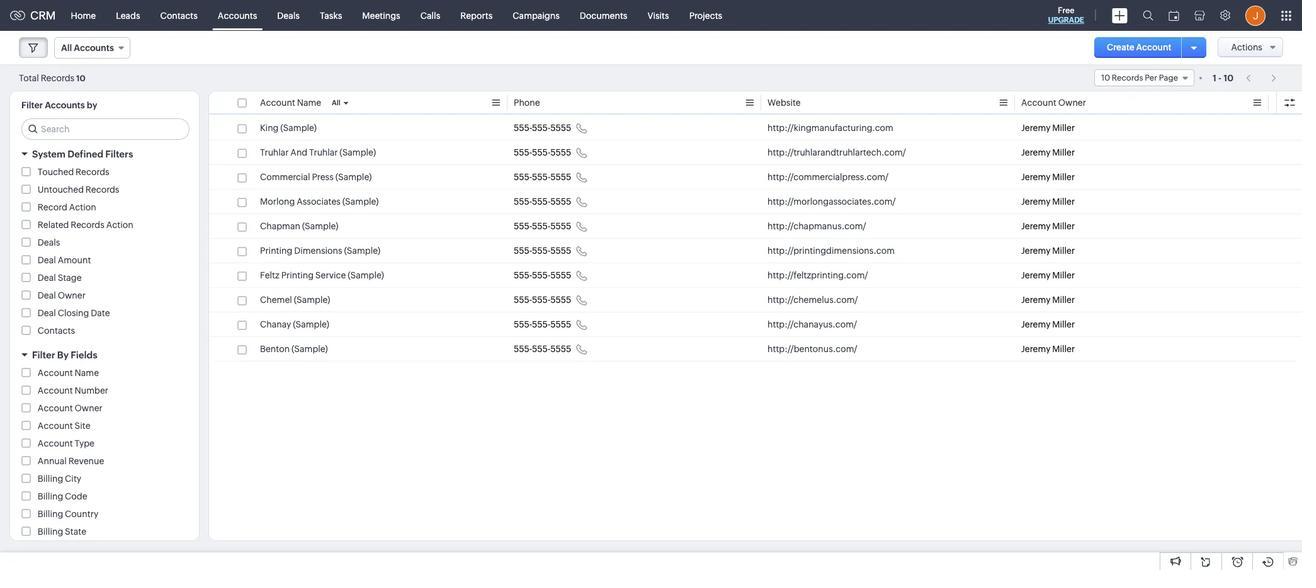 Task type: locate. For each thing, give the bounding box(es) containing it.
2 horizontal spatial 10
[[1224, 73, 1234, 83]]

action up related records action
[[69, 202, 96, 212]]

deal left stage
[[38, 273, 56, 283]]

all up truhlar and truhlar (sample) link
[[332, 99, 341, 106]]

6 5555 from the top
[[551, 246, 572, 256]]

5 5555 from the top
[[551, 221, 572, 231]]

5555 for http://printingdimensions.com
[[551, 246, 572, 256]]

jeremy miller for http://kingmanufacturing.com
[[1022, 123, 1076, 133]]

1 vertical spatial contacts
[[38, 326, 75, 336]]

king (sample)
[[260, 123, 317, 133]]

9 5555 from the top
[[551, 319, 572, 330]]

miller for http://chapmanus.com/
[[1053, 221, 1076, 231]]

all for all accounts
[[61, 43, 72, 53]]

jeremy miller
[[1022, 123, 1076, 133], [1022, 147, 1076, 158], [1022, 172, 1076, 182], [1022, 197, 1076, 207], [1022, 221, 1076, 231], [1022, 246, 1076, 256], [1022, 270, 1076, 280], [1022, 295, 1076, 305], [1022, 319, 1076, 330], [1022, 344, 1076, 354]]

deal for deal amount
[[38, 255, 56, 265]]

555-555-5555 for chanay (sample)
[[514, 319, 572, 330]]

10 down all accounts
[[76, 73, 86, 83]]

accounts inside all accounts field
[[74, 43, 114, 53]]

chapman
[[260, 221, 300, 231]]

1 horizontal spatial action
[[106, 220, 133, 230]]

king (sample) link
[[260, 122, 317, 134]]

8 5555 from the top
[[551, 295, 572, 305]]

crm
[[30, 9, 56, 22]]

3 jeremy miller from the top
[[1022, 172, 1076, 182]]

filter by fields button
[[10, 344, 199, 366]]

1 vertical spatial all
[[332, 99, 341, 106]]

record
[[38, 202, 67, 212]]

row group
[[209, 116, 1303, 362]]

jeremy for http://chapmanus.com/
[[1022, 221, 1051, 231]]

deal down deal stage
[[38, 290, 56, 301]]

deal
[[38, 255, 56, 265], [38, 273, 56, 283], [38, 290, 56, 301], [38, 308, 56, 318]]

billing city
[[38, 474, 81, 484]]

account name up account number
[[38, 368, 99, 378]]

3 5555 from the top
[[551, 172, 572, 182]]

http://printingdimensions.com link
[[768, 244, 895, 257]]

contacts inside 'link'
[[160, 10, 198, 20]]

7 5555 from the top
[[551, 270, 572, 280]]

(sample) down chemel (sample) link at the left of page
[[293, 319, 330, 330]]

6 jeremy from the top
[[1022, 246, 1051, 256]]

10 jeremy from the top
[[1022, 344, 1051, 354]]

5 jeremy miller from the top
[[1022, 221, 1076, 231]]

records for untouched
[[86, 185, 119, 195]]

9 jeremy from the top
[[1022, 319, 1051, 330]]

page
[[1160, 73, 1179, 83]]

chemel (sample) link
[[260, 294, 330, 306]]

all inside field
[[61, 43, 72, 53]]

printing up chemel (sample)
[[281, 270, 314, 280]]

service
[[316, 270, 346, 280]]

555-555-5555
[[514, 123, 572, 133], [514, 147, 572, 158], [514, 172, 572, 182], [514, 197, 572, 207], [514, 221, 572, 231], [514, 246, 572, 256], [514, 270, 572, 280], [514, 295, 572, 305], [514, 319, 572, 330], [514, 344, 572, 354]]

10 for total records 10
[[76, 73, 86, 83]]

crm link
[[10, 9, 56, 22]]

1 horizontal spatial account owner
[[1022, 98, 1087, 108]]

name for all
[[297, 98, 321, 108]]

miller for http://chanayus.com/
[[1053, 319, 1076, 330]]

(sample) down the feltz printing service (sample) link
[[294, 295, 330, 305]]

0 vertical spatial accounts
[[218, 10, 257, 20]]

reports link
[[451, 0, 503, 31]]

1 horizontal spatial deals
[[277, 10, 300, 20]]

5555 for http://commercialpress.com/
[[551, 172, 572, 182]]

3 deal from the top
[[38, 290, 56, 301]]

1 horizontal spatial all
[[332, 99, 341, 106]]

untouched records
[[38, 185, 119, 195]]

2 555-555-5555 from the top
[[514, 147, 572, 158]]

jeremy for http://bentonus.com/
[[1022, 344, 1051, 354]]

http://chapmanus.com/ link
[[768, 220, 867, 232]]

name for account number
[[75, 368, 99, 378]]

1 billing from the top
[[38, 474, 63, 484]]

reports
[[461, 10, 493, 20]]

billing for billing city
[[38, 474, 63, 484]]

0 vertical spatial name
[[297, 98, 321, 108]]

1 vertical spatial account owner
[[38, 403, 103, 413]]

miller for http://kingmanufacturing.com
[[1053, 123, 1076, 133]]

all accounts
[[61, 43, 114, 53]]

7 555-555-5555 from the top
[[514, 270, 572, 280]]

contacts
[[160, 10, 198, 20], [38, 326, 75, 336]]

1 vertical spatial account name
[[38, 368, 99, 378]]

visits
[[648, 10, 669, 20]]

3 miller from the top
[[1053, 172, 1076, 182]]

campaigns
[[513, 10, 560, 20]]

9 jeremy miller from the top
[[1022, 319, 1076, 330]]

king
[[260, 123, 279, 133]]

printing down the chapman
[[260, 246, 293, 256]]

0 vertical spatial account owner
[[1022, 98, 1087, 108]]

records down record action
[[71, 220, 104, 230]]

billing for billing code
[[38, 491, 63, 502]]

0 vertical spatial printing
[[260, 246, 293, 256]]

1 horizontal spatial account name
[[260, 98, 321, 108]]

1 vertical spatial name
[[75, 368, 99, 378]]

stage
[[58, 273, 82, 283]]

search image
[[1143, 10, 1154, 21]]

0 horizontal spatial account name
[[38, 368, 99, 378]]

4 billing from the top
[[38, 527, 63, 537]]

4 miller from the top
[[1053, 197, 1076, 207]]

1 miller from the top
[[1053, 123, 1076, 133]]

7 miller from the top
[[1053, 270, 1076, 280]]

accounts
[[218, 10, 257, 20], [74, 43, 114, 53], [45, 100, 85, 110]]

navigation
[[1241, 69, 1284, 87]]

row group containing king (sample)
[[209, 116, 1303, 362]]

all
[[61, 43, 72, 53], [332, 99, 341, 106]]

2 vertical spatial accounts
[[45, 100, 85, 110]]

name up king (sample) link
[[297, 98, 321, 108]]

billing down the billing country
[[38, 527, 63, 537]]

filter left by
[[32, 350, 55, 360]]

7 jeremy from the top
[[1022, 270, 1051, 280]]

5 jeremy from the top
[[1022, 221, 1051, 231]]

and
[[291, 147, 308, 158]]

5555 for http://chemelus.com/
[[551, 295, 572, 305]]

4 deal from the top
[[38, 308, 56, 318]]

6 jeremy miller from the top
[[1022, 246, 1076, 256]]

0 vertical spatial filter
[[21, 100, 43, 110]]

1 horizontal spatial truhlar
[[309, 147, 338, 158]]

0 horizontal spatial all
[[61, 43, 72, 53]]

jeremy for http://kingmanufacturing.com
[[1022, 123, 1051, 133]]

10 inside total records 10
[[76, 73, 86, 83]]

miller for http://bentonus.com/
[[1053, 344, 1076, 354]]

1 horizontal spatial name
[[297, 98, 321, 108]]

records down touched records
[[86, 185, 119, 195]]

http://kingmanufacturing.com link
[[768, 122, 894, 134]]

10 right the -
[[1224, 73, 1234, 83]]

2 5555 from the top
[[551, 147, 572, 158]]

filters
[[105, 149, 133, 159]]

555-555-5555 for chemel (sample)
[[514, 295, 572, 305]]

3 jeremy from the top
[[1022, 172, 1051, 182]]

4 jeremy miller from the top
[[1022, 197, 1076, 207]]

-
[[1219, 73, 1222, 83]]

8 jeremy miller from the top
[[1022, 295, 1076, 305]]

1 truhlar from the left
[[260, 147, 289, 158]]

action
[[69, 202, 96, 212], [106, 220, 133, 230]]

10 for 1 - 10
[[1224, 73, 1234, 83]]

0 vertical spatial contacts
[[160, 10, 198, 20]]

create menu image
[[1113, 8, 1128, 23]]

(sample) right press
[[336, 172, 372, 182]]

8 jeremy from the top
[[1022, 295, 1051, 305]]

5 miller from the top
[[1053, 221, 1076, 231]]

printing dimensions (sample)
[[260, 246, 381, 256]]

miller for http://printingdimensions.com
[[1053, 246, 1076, 256]]

0 horizontal spatial deals
[[38, 238, 60, 248]]

records inside field
[[1112, 73, 1144, 83]]

revenue
[[68, 456, 104, 466]]

1 jeremy miller from the top
[[1022, 123, 1076, 133]]

(sample) up and
[[281, 123, 317, 133]]

billing for billing country
[[38, 509, 63, 519]]

tasks link
[[310, 0, 352, 31]]

contacts right leads link
[[160, 10, 198, 20]]

deal amount
[[38, 255, 91, 265]]

miller
[[1053, 123, 1076, 133], [1053, 147, 1076, 158], [1053, 172, 1076, 182], [1053, 197, 1076, 207], [1053, 221, 1076, 231], [1053, 246, 1076, 256], [1053, 270, 1076, 280], [1053, 295, 1076, 305], [1053, 319, 1076, 330], [1053, 344, 1076, 354]]

total records 10
[[19, 73, 86, 83]]

7 jeremy miller from the top
[[1022, 270, 1076, 280]]

10 Records Per Page field
[[1095, 69, 1195, 86]]

1 horizontal spatial 10
[[1102, 73, 1111, 83]]

8 miller from the top
[[1053, 295, 1076, 305]]

jeremy miller for http://bentonus.com/
[[1022, 344, 1076, 354]]

records up the "filter accounts by"
[[41, 73, 74, 83]]

2 deal from the top
[[38, 273, 56, 283]]

0 vertical spatial all
[[61, 43, 72, 53]]

6 555-555-5555 from the top
[[514, 246, 572, 256]]

contacts link
[[150, 0, 208, 31]]

home
[[71, 10, 96, 20]]

defined
[[68, 149, 103, 159]]

jeremy miller for http://commercialpress.com/
[[1022, 172, 1076, 182]]

country
[[65, 509, 98, 519]]

feltz printing service (sample)
[[260, 270, 384, 280]]

http://morlongassociates.com/
[[768, 197, 896, 207]]

meetings
[[362, 10, 401, 20]]

10 5555 from the top
[[551, 344, 572, 354]]

account type
[[38, 438, 94, 449]]

name down fields
[[75, 368, 99, 378]]

records for touched
[[76, 167, 109, 177]]

jeremy for http://morlongassociates.com/
[[1022, 197, 1051, 207]]

1 5555 from the top
[[551, 123, 572, 133]]

account inside button
[[1137, 42, 1172, 52]]

deals
[[277, 10, 300, 20], [38, 238, 60, 248]]

0 horizontal spatial account owner
[[38, 403, 103, 413]]

contacts down closing
[[38, 326, 75, 336]]

1 vertical spatial printing
[[281, 270, 314, 280]]

0 vertical spatial action
[[69, 202, 96, 212]]

10 down create
[[1102, 73, 1111, 83]]

deal closing date
[[38, 308, 110, 318]]

1 555-555-5555 from the top
[[514, 123, 572, 133]]

jeremy
[[1022, 123, 1051, 133], [1022, 147, 1051, 158], [1022, 172, 1051, 182], [1022, 197, 1051, 207], [1022, 221, 1051, 231], [1022, 246, 1051, 256], [1022, 270, 1051, 280], [1022, 295, 1051, 305], [1022, 319, 1051, 330], [1022, 344, 1051, 354]]

http://feltzprinting.com/ link
[[768, 269, 869, 282]]

10
[[1224, 73, 1234, 83], [1102, 73, 1111, 83], [76, 73, 86, 83]]

truhlar up press
[[309, 147, 338, 158]]

0 vertical spatial account name
[[260, 98, 321, 108]]

name
[[297, 98, 321, 108], [75, 368, 99, 378]]

9 miller from the top
[[1053, 319, 1076, 330]]

1 jeremy from the top
[[1022, 123, 1051, 133]]

deals down the related
[[38, 238, 60, 248]]

accounts link
[[208, 0, 267, 31]]

accounts left deals link
[[218, 10, 257, 20]]

8 555-555-5555 from the top
[[514, 295, 572, 305]]

records down "defined"
[[76, 167, 109, 177]]

http://chanayus.com/
[[768, 319, 858, 330]]

jeremy for http://feltzprinting.com/
[[1022, 270, 1051, 280]]

deal down deal owner
[[38, 308, 56, 318]]

10 jeremy miller from the top
[[1022, 344, 1076, 354]]

0 horizontal spatial truhlar
[[260, 147, 289, 158]]

5555
[[551, 123, 572, 133], [551, 147, 572, 158], [551, 172, 572, 182], [551, 197, 572, 207], [551, 221, 572, 231], [551, 246, 572, 256], [551, 270, 572, 280], [551, 295, 572, 305], [551, 319, 572, 330], [551, 344, 572, 354]]

555-555-5555 for benton (sample)
[[514, 344, 572, 354]]

filter inside dropdown button
[[32, 350, 55, 360]]

billing down the annual
[[38, 474, 63, 484]]

accounts for filter accounts by
[[45, 100, 85, 110]]

0 vertical spatial deals
[[277, 10, 300, 20]]

jeremy miller for http://chapmanus.com/
[[1022, 221, 1076, 231]]

6 miller from the top
[[1053, 246, 1076, 256]]

0 horizontal spatial name
[[75, 368, 99, 378]]

truhlar left and
[[260, 147, 289, 158]]

10 miller from the top
[[1053, 344, 1076, 354]]

filter down "total"
[[21, 100, 43, 110]]

billing code
[[38, 491, 87, 502]]

3 555-555-5555 from the top
[[514, 172, 572, 182]]

555-555-5555 for chapman (sample)
[[514, 221, 572, 231]]

http://bentonus.com/
[[768, 344, 858, 354]]

deals left tasks link
[[277, 10, 300, 20]]

9 555-555-5555 from the top
[[514, 319, 572, 330]]

action down untouched records
[[106, 220, 133, 230]]

all up total records 10
[[61, 43, 72, 53]]

accounts down home link
[[74, 43, 114, 53]]

by
[[87, 100, 97, 110]]

press
[[312, 172, 334, 182]]

billing up billing state
[[38, 509, 63, 519]]

jeremy for http://truhlarandtruhlartech.com/
[[1022, 147, 1051, 158]]

account name up king (sample) link
[[260, 98, 321, 108]]

10 555-555-5555 from the top
[[514, 344, 572, 354]]

5555 for http://truhlarandtruhlartech.com/
[[551, 147, 572, 158]]

5555 for http://kingmanufacturing.com
[[551, 123, 572, 133]]

4 5555 from the top
[[551, 197, 572, 207]]

0 horizontal spatial 10
[[76, 73, 86, 83]]

1 vertical spatial accounts
[[74, 43, 114, 53]]

per
[[1145, 73, 1158, 83]]

filter for filter accounts by
[[21, 100, 43, 110]]

5555 for http://morlongassociates.com/
[[551, 197, 572, 207]]

2 truhlar from the left
[[309, 147, 338, 158]]

create menu element
[[1105, 0, 1136, 31]]

record action
[[38, 202, 96, 212]]

1 vertical spatial deals
[[38, 238, 60, 248]]

accounts left by
[[45, 100, 85, 110]]

5 555-555-5555 from the top
[[514, 221, 572, 231]]

filter for filter by fields
[[32, 350, 55, 360]]

deal up deal stage
[[38, 255, 56, 265]]

http://chanayus.com/ link
[[768, 318, 858, 331]]

1 vertical spatial filter
[[32, 350, 55, 360]]

upgrade
[[1049, 16, 1085, 25]]

records left per
[[1112, 73, 1144, 83]]

jeremy miller for http://feltzprinting.com/
[[1022, 270, 1076, 280]]

morlong
[[260, 197, 295, 207]]

5555 for http://feltzprinting.com/
[[551, 270, 572, 280]]

3 billing from the top
[[38, 509, 63, 519]]

visits link
[[638, 0, 680, 31]]

free upgrade
[[1049, 6, 1085, 25]]

1 deal from the top
[[38, 255, 56, 265]]

5555 for http://chanayus.com/
[[551, 319, 572, 330]]

jeremy miller for http://morlongassociates.com/
[[1022, 197, 1076, 207]]

related records action
[[38, 220, 133, 230]]

2 jeremy from the top
[[1022, 147, 1051, 158]]

commercial
[[260, 172, 310, 182]]

2 billing from the top
[[38, 491, 63, 502]]

0 horizontal spatial action
[[69, 202, 96, 212]]

555-555-5555 for truhlar and truhlar (sample)
[[514, 147, 572, 158]]

2 miller from the top
[[1053, 147, 1076, 158]]

jeremy for http://chanayus.com/
[[1022, 319, 1051, 330]]

4 555-555-5555 from the top
[[514, 197, 572, 207]]

2 jeremy miller from the top
[[1022, 147, 1076, 158]]

billing down the billing city
[[38, 491, 63, 502]]

5555 for http://chapmanus.com/
[[551, 221, 572, 231]]

1 horizontal spatial contacts
[[160, 10, 198, 20]]

billing
[[38, 474, 63, 484], [38, 491, 63, 502], [38, 509, 63, 519], [38, 527, 63, 537]]

campaigns link
[[503, 0, 570, 31]]

system defined filters button
[[10, 143, 199, 165]]

4 jeremy from the top
[[1022, 197, 1051, 207]]

jeremy miller for http://printingdimensions.com
[[1022, 246, 1076, 256]]



Task type: vqa. For each thing, say whether or not it's contained in the screenshot.


Task type: describe. For each thing, give the bounding box(es) containing it.
billing state
[[38, 527, 86, 537]]

http://kingmanufacturing.com
[[768, 123, 894, 133]]

(sample) up commercial press (sample)
[[340, 147, 376, 158]]

http://chapmanus.com/
[[768, 221, 867, 231]]

amount
[[58, 255, 91, 265]]

dimensions
[[294, 246, 342, 256]]

http://chemelus.com/
[[768, 295, 859, 305]]

create
[[1108, 42, 1135, 52]]

home link
[[61, 0, 106, 31]]

records for total
[[41, 73, 74, 83]]

records for related
[[71, 220, 104, 230]]

5555 for http://bentonus.com/
[[551, 344, 572, 354]]

deal for deal owner
[[38, 290, 56, 301]]

(sample) right associates
[[343, 197, 379, 207]]

search element
[[1136, 0, 1162, 31]]

jeremy miller for http://truhlarandtruhlartech.com/
[[1022, 147, 1076, 158]]

deal stage
[[38, 273, 82, 283]]

code
[[65, 491, 87, 502]]

site
[[75, 421, 90, 431]]

truhlar and truhlar (sample) link
[[260, 146, 376, 159]]

deals inside deals link
[[277, 10, 300, 20]]

0 vertical spatial owner
[[1059, 98, 1087, 108]]

related
[[38, 220, 69, 230]]

commercial press (sample)
[[260, 172, 372, 182]]

10 inside field
[[1102, 73, 1111, 83]]

records for 10
[[1112, 73, 1144, 83]]

filter by fields
[[32, 350, 97, 360]]

555-555-5555 for printing dimensions (sample)
[[514, 246, 572, 256]]

1 vertical spatial owner
[[58, 290, 86, 301]]

documents link
[[570, 0, 638, 31]]

http://commercialpress.com/
[[768, 172, 889, 182]]

billing country
[[38, 509, 98, 519]]

jeremy for http://printingdimensions.com
[[1022, 246, 1051, 256]]

http://truhlarandtruhlartech.com/ link
[[768, 146, 907, 159]]

actions
[[1232, 42, 1263, 52]]

555-555-5555 for king (sample)
[[514, 123, 572, 133]]

miller for http://feltzprinting.com/
[[1053, 270, 1076, 280]]

accounts for all accounts
[[74, 43, 114, 53]]

jeremy miller for http://chanayus.com/
[[1022, 319, 1076, 330]]

morlong associates (sample) link
[[260, 195, 379, 208]]

miller for http://commercialpress.com/
[[1053, 172, 1076, 182]]

All Accounts field
[[54, 37, 130, 59]]

printing dimensions (sample) link
[[260, 244, 381, 257]]

chanay (sample)
[[260, 319, 330, 330]]

phone
[[514, 98, 540, 108]]

chemel (sample)
[[260, 295, 330, 305]]

http://truhlarandtruhlartech.com/
[[768, 147, 907, 158]]

documents
[[580, 10, 628, 20]]

chapman (sample)
[[260, 221, 339, 231]]

projects link
[[680, 0, 733, 31]]

associates
[[297, 197, 341, 207]]

555-555-5555 for commercial press (sample)
[[514, 172, 572, 182]]

http://bentonus.com/ link
[[768, 343, 858, 355]]

total
[[19, 73, 39, 83]]

(sample) up printing dimensions (sample) link
[[302, 221, 339, 231]]

profile element
[[1239, 0, 1274, 31]]

meetings link
[[352, 0, 411, 31]]

calendar image
[[1169, 10, 1180, 20]]

chapman (sample) link
[[260, 220, 339, 232]]

1 - 10
[[1213, 73, 1234, 83]]

http://chemelus.com/ link
[[768, 294, 859, 306]]

free
[[1059, 6, 1075, 15]]

calls
[[421, 10, 441, 20]]

deal for deal closing date
[[38, 308, 56, 318]]

(sample) right "service"
[[348, 270, 384, 280]]

feltz
[[260, 270, 280, 280]]

benton (sample)
[[260, 344, 328, 354]]

chemel
[[260, 295, 292, 305]]

(sample) down chanay (sample)
[[292, 344, 328, 354]]

miller for http://truhlarandtruhlartech.com/
[[1053, 147, 1076, 158]]

system
[[32, 149, 66, 159]]

chanay (sample) link
[[260, 318, 330, 331]]

miller for http://chemelus.com/
[[1053, 295, 1076, 305]]

create account button
[[1095, 37, 1185, 58]]

benton (sample) link
[[260, 343, 328, 355]]

chanay
[[260, 319, 291, 330]]

jeremy for http://commercialpress.com/
[[1022, 172, 1051, 182]]

2 vertical spatial owner
[[75, 403, 103, 413]]

untouched
[[38, 185, 84, 195]]

555-555-5555 for morlong associates (sample)
[[514, 197, 572, 207]]

benton
[[260, 344, 290, 354]]

billing for billing state
[[38, 527, 63, 537]]

Search text field
[[22, 119, 189, 139]]

touched records
[[38, 167, 109, 177]]

state
[[65, 527, 86, 537]]

deal for deal stage
[[38, 273, 56, 283]]

account name for all
[[260, 98, 321, 108]]

touched
[[38, 167, 74, 177]]

http://feltzprinting.com/
[[768, 270, 869, 280]]

accounts inside accounts link
[[218, 10, 257, 20]]

(sample) up "service"
[[344, 246, 381, 256]]

profile image
[[1246, 5, 1266, 26]]

http://morlongassociates.com/ link
[[768, 195, 896, 208]]

1 vertical spatial action
[[106, 220, 133, 230]]

555-555-5555 for feltz printing service (sample)
[[514, 270, 572, 280]]

10 records per page
[[1102, 73, 1179, 83]]

miller for http://morlongassociates.com/
[[1053, 197, 1076, 207]]

account name for account number
[[38, 368, 99, 378]]

jeremy for http://chemelus.com/
[[1022, 295, 1051, 305]]

website
[[768, 98, 801, 108]]

calls link
[[411, 0, 451, 31]]

(sample) inside "link"
[[336, 172, 372, 182]]

all for all
[[332, 99, 341, 106]]

city
[[65, 474, 81, 484]]

number
[[75, 386, 108, 396]]

feltz printing service (sample) link
[[260, 269, 384, 282]]

0 horizontal spatial contacts
[[38, 326, 75, 336]]

jeremy miller for http://chemelus.com/
[[1022, 295, 1076, 305]]

http://commercialpress.com/ link
[[768, 171, 889, 183]]

type
[[75, 438, 94, 449]]

1
[[1213, 73, 1217, 83]]

account number
[[38, 386, 108, 396]]

commercial press (sample) link
[[260, 171, 372, 183]]

leads
[[116, 10, 140, 20]]

http://printingdimensions.com
[[768, 246, 895, 256]]

deals link
[[267, 0, 310, 31]]



